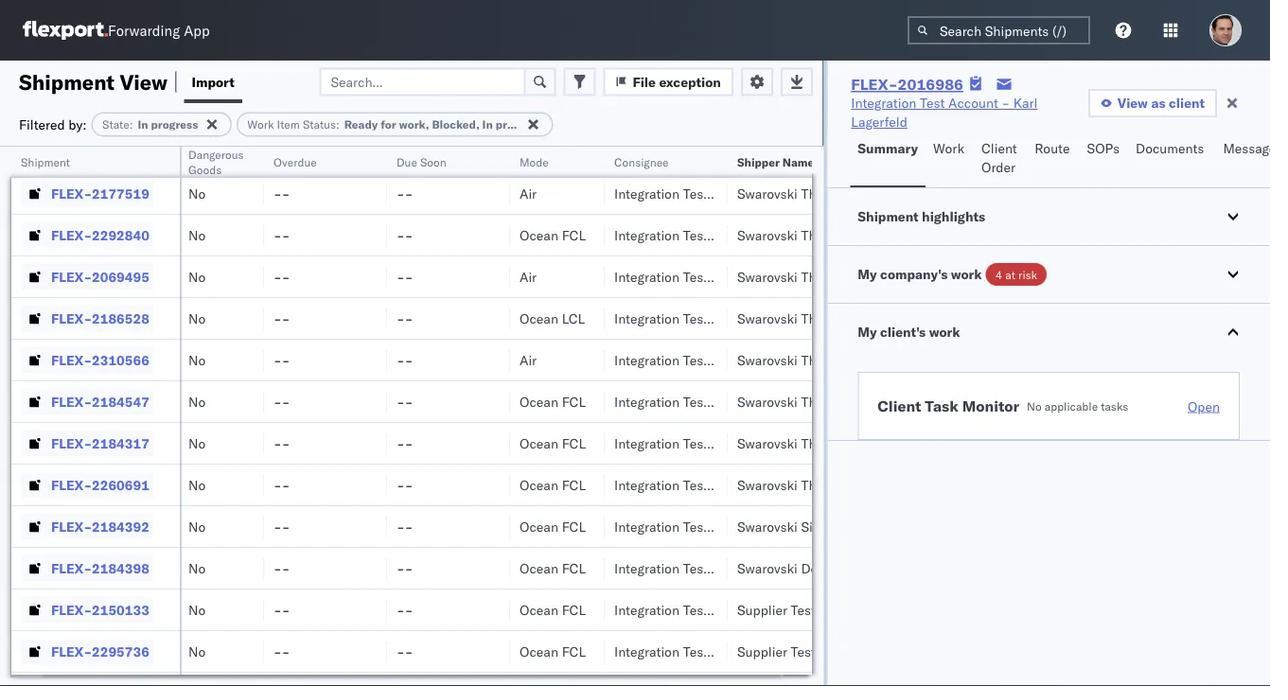 Task type: vqa. For each thing, say whether or not it's contained in the screenshot.
the bottommost Apple
no



Task type: describe. For each thing, give the bounding box(es) containing it.
soon
[[420, 155, 447, 169]]

swarovski for flex-2184392
[[738, 518, 798, 535]]

air for flex-2177519
[[520, 185, 537, 202]]

flex-2184317
[[51, 435, 149, 452]]

exception
[[659, 73, 721, 90]]

shipment for shipment
[[21, 155, 70, 169]]

fcl for flex-2184398
[[562, 560, 586, 577]]

flex- for 2016986
[[852, 75, 898, 94]]

no for flex-2177375
[[188, 143, 206, 160]]

shipment for shipment view
[[19, 69, 115, 95]]

shipment highlights
[[858, 208, 986, 225]]

shipper
[[738, 155, 780, 169]]

flex-2186528
[[51, 310, 149, 327]]

shipment button
[[11, 151, 161, 170]]

my company's work
[[858, 266, 983, 283]]

dongguan
[[802, 560, 863, 577]]

flex-2016986
[[852, 75, 964, 94]]

flex- for 2177519
[[51, 185, 92, 202]]

account inside integration test account - karl lagerfeld
[[949, 95, 999, 111]]

2016986
[[898, 75, 964, 94]]

4
[[996, 268, 1003, 282]]

no for flex-2184398
[[188, 560, 206, 577]]

swarovski singapore test
[[738, 518, 890, 535]]

state
[[102, 117, 129, 132]]

sops
[[1088, 140, 1120, 157]]

no inside client task monitor no applicable tasks
[[1027, 399, 1042, 413]]

2184317
[[92, 435, 149, 452]]

import button
[[184, 61, 242, 103]]

swarovski for flex-2186528
[[738, 310, 798, 327]]

no for flex-2260691
[[188, 477, 206, 493]]

swarovski for flex-2177519
[[738, 185, 798, 202]]

flex-2310566 button
[[21, 347, 153, 374]]

flex-2177375 button
[[21, 139, 153, 165]]

ocean for 2184547
[[520, 393, 559, 410]]

thailand for 2177375
[[802, 143, 854, 160]]

work button
[[926, 132, 974, 187]]

2069495
[[92, 268, 149, 285]]

flex-2260691
[[51, 477, 149, 493]]

filtered
[[19, 116, 65, 133]]

swarovski thailand test for 2177519
[[738, 185, 882, 202]]

lcl
[[562, 310, 585, 327]]

singapore
[[802, 518, 862, 535]]

2150133
[[92, 602, 149, 618]]

dangerous
[[188, 147, 244, 161]]

flex- for 2184392
[[51, 518, 92, 535]]

flex-2184392 button
[[21, 514, 153, 540]]

integration for flex-2150133
[[615, 602, 680, 618]]

4 at risk
[[996, 268, 1038, 282]]

flex-2292840 button
[[21, 222, 153, 249]]

supplier test for 2295736
[[738, 643, 816, 660]]

for
[[381, 117, 396, 132]]

1 in from the left
[[138, 117, 148, 132]]

consignee button
[[605, 151, 709, 170]]

3 resize handle column header from the left
[[365, 147, 387, 687]]

1 progress from the left
[[151, 117, 198, 132]]

swarovski thailand test for 2177375
[[738, 143, 882, 160]]

2295736
[[92, 643, 149, 660]]

risk
[[1019, 268, 1038, 282]]

ready
[[344, 117, 378, 132]]

ocean for 2177375
[[520, 143, 559, 160]]

by:
[[68, 116, 87, 133]]

no for flex-2184317
[[188, 435, 206, 452]]

flex-2295736 button
[[21, 639, 153, 665]]

work for work item status : ready for work, blocked, in progress
[[247, 117, 274, 132]]

2184398
[[92, 560, 149, 577]]

ag for flex-2295736
[[800, 643, 818, 660]]

no for flex-2069495
[[188, 268, 206, 285]]

fcl for flex-2150133
[[562, 602, 586, 618]]

fcl for flex-2292840
[[562, 227, 586, 243]]

2 : from the left
[[336, 117, 340, 132]]

flex- for 2292840
[[51, 227, 92, 243]]

flex-2184547 button
[[21, 389, 153, 415]]

dangerous goods button
[[179, 143, 257, 177]]

ocean fcl for flex-2184547
[[520, 393, 586, 410]]

work for my company's work
[[952, 266, 983, 283]]

dangerous goods
[[188, 147, 244, 177]]

forwarding app link
[[23, 21, 210, 40]]

flex- for 2310566
[[51, 352, 92, 368]]

2292840
[[92, 227, 149, 243]]

swarovski thailand test for 2069495
[[738, 268, 882, 285]]

thailand for 2069495
[[802, 268, 854, 285]]

on for flex-2295736
[[777, 643, 797, 660]]

flex-2150133
[[51, 602, 149, 618]]

due
[[397, 155, 417, 169]]

thailand for 2310566
[[802, 352, 854, 368]]

shipment highlights button
[[828, 188, 1271, 245]]

client for order
[[982, 140, 1018, 157]]

swarovski for flex-2292840
[[738, 227, 798, 243]]

ocean for 2184317
[[520, 435, 559, 452]]

no for flex-2295736
[[188, 643, 206, 660]]

company's
[[881, 266, 948, 283]]

ocean fcl for flex-2184317
[[520, 435, 586, 452]]

open button
[[1188, 398, 1221, 415]]

lagerfeld
[[852, 114, 908, 130]]

open
[[1188, 398, 1221, 415]]

flex-2016986 link
[[852, 75, 964, 94]]

Search Shipments (/) text field
[[908, 16, 1091, 45]]

flex-2184392
[[51, 518, 149, 535]]

app
[[184, 21, 210, 39]]

summary
[[858, 140, 919, 157]]

task
[[925, 397, 959, 416]]

applicable
[[1045, 399, 1099, 413]]

no for flex-2177519
[[188, 185, 206, 202]]

flex-2184398
[[51, 560, 149, 577]]

no for flex-2150133
[[188, 602, 206, 618]]

flex-2069495
[[51, 268, 149, 285]]

account for flex-2150133
[[712, 602, 762, 618]]

flex-2295736
[[51, 643, 149, 660]]

no for flex-2184392
[[188, 518, 206, 535]]

filtered by:
[[19, 116, 87, 133]]

view inside button
[[1118, 95, 1149, 111]]

message
[[1224, 140, 1271, 157]]

my client's work button
[[828, 304, 1271, 361]]

ocean for 2150133
[[520, 602, 559, 618]]

integration test account - on ag for flex-2150133
[[615, 602, 818, 618]]

resize handle column header for shipment
[[157, 147, 180, 687]]

thailand for 2184317
[[802, 435, 854, 452]]

flex-2260691 button
[[21, 472, 153, 499]]

Search... text field
[[320, 68, 526, 96]]

swarovski thailand test for 2292840
[[738, 227, 882, 243]]

fcl for flex-2295736
[[562, 643, 586, 660]]

swarovski thailand test for 2310566
[[738, 352, 882, 368]]

message button
[[1216, 132, 1271, 187]]

sops button
[[1080, 132, 1129, 187]]

overdue
[[274, 155, 317, 169]]

client's
[[881, 324, 926, 340]]

ocean fcl for flex-2177375
[[520, 143, 586, 160]]

shipper name button
[[728, 151, 832, 170]]

ocean fcl for flex-2295736
[[520, 643, 586, 660]]

1 : from the left
[[129, 117, 133, 132]]

tasks
[[1102, 399, 1129, 413]]

resize handle column header for consignee
[[705, 147, 728, 687]]

swarovski for flex-2310566
[[738, 352, 798, 368]]

forwarding app
[[108, 21, 210, 39]]

ocean fcl for flex-2184398
[[520, 560, 586, 577]]

integration test account - karl lagerfeld
[[852, 95, 1038, 130]]

state : in progress
[[102, 117, 198, 132]]

ocean fcl for flex-2150133
[[520, 602, 586, 618]]

thailand for 2186528
[[802, 310, 854, 327]]



Task type: locate. For each thing, give the bounding box(es) containing it.
1 vertical spatial shipment
[[21, 155, 70, 169]]

my for my client's work
[[858, 324, 877, 340]]

9 fcl from the top
[[562, 643, 586, 660]]

my inside button
[[858, 324, 877, 340]]

flex- up lagerfeld
[[852, 75, 898, 94]]

8 ocean fcl from the top
[[520, 602, 586, 618]]

swarovski
[[738, 143, 798, 160], [738, 185, 798, 202], [738, 227, 798, 243], [738, 268, 798, 285], [738, 310, 798, 327], [738, 352, 798, 368], [738, 393, 798, 410], [738, 435, 798, 452], [738, 477, 798, 493], [738, 518, 798, 535], [738, 560, 798, 577]]

client left task at the right bottom of the page
[[878, 397, 922, 416]]

ocean for 2186528
[[520, 310, 559, 327]]

flex- for 2184317
[[51, 435, 92, 452]]

fcl for flex-2260691
[[562, 477, 586, 493]]

4 fcl from the top
[[562, 435, 586, 452]]

1 vertical spatial account
[[712, 602, 762, 618]]

6 swarovski from the top
[[738, 352, 798, 368]]

5 ocean from the top
[[520, 435, 559, 452]]

2 thailand from the top
[[802, 185, 854, 202]]

3 swarovski thailand test from the top
[[738, 227, 882, 243]]

order
[[982, 159, 1016, 176]]

1 horizontal spatial :
[[336, 117, 340, 132]]

account for flex-2295736
[[712, 643, 762, 660]]

flex-2177519 button
[[21, 180, 153, 207]]

supplier test
[[738, 602, 816, 618], [738, 643, 816, 660]]

air for flex-2069495
[[520, 268, 537, 285]]

flex- down flex-2184392 button
[[51, 560, 92, 577]]

thailand for 2184547
[[802, 393, 854, 410]]

1 swarovski thailand test from the top
[[738, 143, 882, 160]]

1 vertical spatial my
[[858, 324, 877, 340]]

1 vertical spatial client
[[878, 397, 922, 416]]

view left as
[[1118, 95, 1149, 111]]

swarovski for flex-2069495
[[738, 268, 798, 285]]

1 vertical spatial supplier test
[[738, 643, 816, 660]]

thailand for 2292840
[[802, 227, 854, 243]]

supplier test for 2150133
[[738, 602, 816, 618]]

--
[[274, 143, 290, 160], [397, 143, 413, 160], [274, 185, 290, 202], [397, 185, 413, 202], [274, 227, 290, 243], [397, 227, 413, 243], [274, 268, 290, 285], [397, 268, 413, 285], [274, 310, 290, 327], [397, 310, 413, 327], [274, 352, 290, 368], [397, 352, 413, 368], [274, 393, 290, 410], [397, 393, 413, 410], [274, 435, 290, 452], [397, 435, 413, 452], [274, 477, 290, 493], [397, 477, 413, 493], [274, 518, 290, 535], [397, 518, 413, 535], [274, 560, 290, 577], [397, 560, 413, 577], [274, 602, 290, 618], [397, 602, 413, 618], [274, 643, 290, 660], [397, 643, 413, 660]]

on for flex-2150133
[[777, 602, 797, 618]]

import
[[192, 73, 235, 90]]

no for flex-2310566
[[188, 352, 206, 368]]

swarovski thailand test
[[738, 143, 882, 160], [738, 185, 882, 202], [738, 227, 882, 243], [738, 268, 882, 285], [738, 310, 882, 327], [738, 352, 882, 368], [738, 393, 882, 410], [738, 435, 882, 452], [738, 477, 882, 493]]

0 vertical spatial client
[[982, 140, 1018, 157]]

thailand
[[802, 143, 854, 160], [802, 185, 854, 202], [802, 227, 854, 243], [802, 268, 854, 285], [802, 310, 854, 327], [802, 352, 854, 368], [802, 393, 854, 410], [802, 435, 854, 452], [802, 477, 854, 493]]

7 ocean from the top
[[520, 518, 559, 535]]

status
[[303, 117, 336, 132]]

no
[[188, 143, 206, 160], [188, 185, 206, 202], [188, 227, 206, 243], [188, 268, 206, 285], [188, 310, 206, 327], [188, 352, 206, 368], [188, 393, 206, 410], [1027, 399, 1042, 413], [188, 435, 206, 452], [188, 477, 206, 493], [188, 518, 206, 535], [188, 560, 206, 577], [188, 602, 206, 618], [188, 643, 206, 660]]

1 horizontal spatial in
[[483, 117, 493, 132]]

1 vertical spatial ag
[[800, 643, 818, 660]]

8 swarovski thailand test from the top
[[738, 435, 882, 452]]

shipment
[[19, 69, 115, 95], [21, 155, 70, 169], [858, 208, 919, 225]]

2 vertical spatial air
[[520, 352, 537, 368]]

flex- inside 'button'
[[51, 268, 92, 285]]

2 vertical spatial shipment
[[858, 208, 919, 225]]

10 swarovski from the top
[[738, 518, 798, 535]]

client
[[982, 140, 1018, 157], [878, 397, 922, 416]]

1 resize handle column header from the left
[[157, 147, 180, 687]]

work for my client's work
[[930, 324, 961, 340]]

swarovski dongguan
[[738, 560, 863, 577]]

documents
[[1136, 140, 1205, 157]]

9 thailand from the top
[[802, 477, 854, 493]]

2 progress from the left
[[496, 117, 543, 132]]

flexport. image
[[23, 21, 108, 40]]

supplier for flex-2295736
[[738, 643, 788, 660]]

no for flex-2292840
[[188, 227, 206, 243]]

due soon
[[397, 155, 447, 169]]

work
[[247, 117, 274, 132], [934, 140, 965, 157]]

fcl for flex-2177375
[[562, 143, 586, 160]]

flex-2310566
[[51, 352, 149, 368]]

0 vertical spatial on
[[777, 602, 797, 618]]

3 swarovski from the top
[[738, 227, 798, 243]]

flex- for 2186528
[[51, 310, 92, 327]]

karl
[[1014, 95, 1038, 111]]

1 on from the top
[[777, 602, 797, 618]]

flex-2184317 button
[[21, 430, 153, 457]]

test
[[920, 95, 946, 111], [857, 143, 882, 160], [857, 185, 882, 202], [857, 227, 882, 243], [857, 268, 882, 285], [857, 310, 882, 327], [857, 352, 882, 368], [857, 393, 882, 410], [857, 435, 882, 452], [857, 477, 882, 493], [865, 518, 890, 535], [683, 602, 708, 618], [791, 602, 816, 618], [683, 643, 708, 660], [791, 643, 816, 660]]

flex- for 2150133
[[51, 602, 92, 618]]

2 integration test account - on ag from the top
[[615, 643, 818, 660]]

-
[[1002, 95, 1011, 111], [274, 143, 282, 160], [282, 143, 290, 160], [397, 143, 405, 160], [405, 143, 413, 160], [274, 185, 282, 202], [282, 185, 290, 202], [397, 185, 405, 202], [405, 185, 413, 202], [274, 227, 282, 243], [282, 227, 290, 243], [397, 227, 405, 243], [405, 227, 413, 243], [274, 268, 282, 285], [282, 268, 290, 285], [397, 268, 405, 285], [405, 268, 413, 285], [274, 310, 282, 327], [282, 310, 290, 327], [397, 310, 405, 327], [405, 310, 413, 327], [274, 352, 282, 368], [282, 352, 290, 368], [397, 352, 405, 368], [405, 352, 413, 368], [274, 393, 282, 410], [282, 393, 290, 410], [397, 393, 405, 410], [405, 393, 413, 410], [274, 435, 282, 452], [282, 435, 290, 452], [397, 435, 405, 452], [405, 435, 413, 452], [274, 477, 282, 493], [282, 477, 290, 493], [397, 477, 405, 493], [405, 477, 413, 493], [274, 518, 282, 535], [282, 518, 290, 535], [397, 518, 405, 535], [405, 518, 413, 535], [274, 560, 282, 577], [282, 560, 290, 577], [397, 560, 405, 577], [405, 560, 413, 577], [274, 602, 282, 618], [282, 602, 290, 618], [397, 602, 405, 618], [405, 602, 413, 618], [765, 602, 774, 618], [274, 643, 282, 660], [282, 643, 290, 660], [397, 643, 405, 660], [405, 643, 413, 660], [765, 643, 774, 660]]

blocked,
[[432, 117, 480, 132]]

9 swarovski from the top
[[738, 477, 798, 493]]

progress up "mode"
[[496, 117, 543, 132]]

flex- down flex-2069495 'button'
[[51, 310, 92, 327]]

air down "mode"
[[520, 185, 537, 202]]

flex-2177375
[[51, 143, 149, 160]]

no for flex-2184547
[[188, 393, 206, 410]]

1 ocean fcl from the top
[[520, 143, 586, 160]]

0 vertical spatial ag
[[800, 602, 818, 618]]

on
[[777, 602, 797, 618], [777, 643, 797, 660]]

1 horizontal spatial progress
[[496, 117, 543, 132]]

work left "4"
[[952, 266, 983, 283]]

shipment view
[[19, 69, 168, 95]]

2 swarovski from the top
[[738, 185, 798, 202]]

client
[[1170, 95, 1205, 111]]

9 swarovski thailand test from the top
[[738, 477, 882, 493]]

1 vertical spatial work
[[934, 140, 965, 157]]

1 horizontal spatial client
[[982, 140, 1018, 157]]

flex- down flex-2150133 button
[[51, 643, 92, 660]]

swarovski thailand test for 2184317
[[738, 435, 882, 452]]

goods
[[188, 162, 222, 177]]

work left item
[[247, 117, 274, 132]]

0 vertical spatial work
[[952, 266, 983, 283]]

flex- inside "button"
[[51, 143, 92, 160]]

1 ocean from the top
[[520, 143, 559, 160]]

8 ocean from the top
[[520, 560, 559, 577]]

2184392
[[92, 518, 149, 535]]

1 fcl from the top
[[562, 143, 586, 160]]

progress up dangerous
[[151, 117, 198, 132]]

1 vertical spatial on
[[777, 643, 797, 660]]

shipment down filtered
[[21, 155, 70, 169]]

integration test account - karl lagerfeld link
[[852, 94, 1089, 132]]

1 swarovski from the top
[[738, 143, 798, 160]]

flex-2069495 button
[[21, 264, 153, 290]]

air for flex-2310566
[[520, 352, 537, 368]]

air down ocean lcl
[[520, 352, 537, 368]]

ocean lcl
[[520, 310, 585, 327]]

flex- for 2069495
[[51, 268, 92, 285]]

swarovski thailand test for 2186528
[[738, 310, 882, 327]]

client up 'order'
[[982, 140, 1018, 157]]

0 vertical spatial integration test account - on ag
[[615, 602, 818, 618]]

1 horizontal spatial work
[[934, 140, 965, 157]]

work
[[952, 266, 983, 283], [930, 324, 961, 340]]

4 ocean fcl from the top
[[520, 435, 586, 452]]

flex- down by:
[[51, 143, 92, 160]]

flex- down flex-2260691 button
[[51, 518, 92, 535]]

flex- for 2177375
[[51, 143, 92, 160]]

flex-2186528 button
[[21, 305, 153, 332]]

flex- down flex-2177519 button
[[51, 227, 92, 243]]

2184547
[[92, 393, 149, 410]]

4 swarovski from the top
[[738, 268, 798, 285]]

flex- for 2184398
[[51, 560, 92, 577]]

fcl for flex-2184317
[[562, 435, 586, 452]]

1 my from the top
[[858, 266, 877, 283]]

fcl for flex-2184392
[[562, 518, 586, 535]]

work item status : ready for work, blocked, in progress
[[247, 117, 543, 132]]

ag
[[800, 602, 818, 618], [800, 643, 818, 660]]

8 thailand from the top
[[802, 435, 854, 452]]

11 swarovski from the top
[[738, 560, 798, 577]]

0 vertical spatial air
[[520, 185, 537, 202]]

resize handle column header for mode
[[582, 147, 605, 687]]

2 ocean from the top
[[520, 227, 559, 243]]

2 vertical spatial account
[[712, 643, 762, 660]]

2 supplier from the top
[[738, 643, 788, 660]]

thailand for 2177519
[[802, 185, 854, 202]]

2177375
[[92, 143, 149, 160]]

2 in from the left
[[483, 117, 493, 132]]

: left ready
[[336, 117, 340, 132]]

4 ocean from the top
[[520, 393, 559, 410]]

in right state
[[138, 117, 148, 132]]

swarovski for flex-2184547
[[738, 393, 798, 410]]

ocean for 2295736
[[520, 643, 559, 660]]

shipper name
[[738, 155, 815, 169]]

consignee
[[615, 155, 669, 169]]

swarovski thailand test for 2184547
[[738, 393, 882, 410]]

work for work
[[934, 140, 965, 157]]

ocean fcl
[[520, 143, 586, 160], [520, 227, 586, 243], [520, 393, 586, 410], [520, 435, 586, 452], [520, 477, 586, 493], [520, 518, 586, 535], [520, 560, 586, 577], [520, 602, 586, 618], [520, 643, 586, 660]]

6 swarovski thailand test from the top
[[738, 352, 882, 368]]

1 vertical spatial integration test account - on ag
[[615, 643, 818, 660]]

7 fcl from the top
[[562, 560, 586, 577]]

flex-2292840
[[51, 227, 149, 243]]

shipment for shipment highlights
[[858, 208, 919, 225]]

ag for flex-2150133
[[800, 602, 818, 618]]

name
[[783, 155, 815, 169]]

swarovski for flex-2177375
[[738, 143, 798, 160]]

5 resize handle column header from the left
[[582, 147, 605, 687]]

9 ocean from the top
[[520, 602, 559, 618]]

0 vertical spatial shipment
[[19, 69, 115, 95]]

5 thailand from the top
[[802, 310, 854, 327]]

highlights
[[922, 208, 986, 225]]

mode
[[520, 155, 549, 169]]

flex-2184547
[[51, 393, 149, 410]]

3 fcl from the top
[[562, 393, 586, 410]]

0 vertical spatial integration
[[852, 95, 917, 111]]

1 ag from the top
[[800, 602, 818, 618]]

view as client button
[[1089, 89, 1218, 117]]

4 swarovski thailand test from the top
[[738, 268, 882, 285]]

flex- down flex-2184398 button at left bottom
[[51, 602, 92, 618]]

shipment down summary button
[[858, 208, 919, 225]]

no for flex-2186528
[[188, 310, 206, 327]]

0 vertical spatial account
[[949, 95, 999, 111]]

flex- down 'flex-2184547' button
[[51, 435, 92, 452]]

ocean for 2184398
[[520, 560, 559, 577]]

shipment up by:
[[19, 69, 115, 95]]

flex- down flex-2292840 button
[[51, 268, 92, 285]]

client inside client order button
[[982, 140, 1018, 157]]

flex- for 2260691
[[51, 477, 92, 493]]

7 swarovski thailand test from the top
[[738, 393, 882, 410]]

2 supplier test from the top
[[738, 643, 816, 660]]

my for my company's work
[[858, 266, 877, 283]]

: up 2177375
[[129, 117, 133, 132]]

5 ocean fcl from the top
[[520, 477, 586, 493]]

flex- down flex-2184317 button on the bottom left
[[51, 477, 92, 493]]

1 vertical spatial supplier
[[738, 643, 788, 660]]

test inside integration test account - karl lagerfeld
[[920, 95, 946, 111]]

flex- for 2295736
[[51, 643, 92, 660]]

5 swarovski from the top
[[738, 310, 798, 327]]

ocean fcl for flex-2184392
[[520, 518, 586, 535]]

work inside button
[[934, 140, 965, 157]]

thailand for 2260691
[[802, 477, 854, 493]]

flex- down flex-2186528 button
[[51, 352, 92, 368]]

7 thailand from the top
[[802, 393, 854, 410]]

air
[[520, 185, 537, 202], [520, 268, 537, 285], [520, 352, 537, 368]]

6 fcl from the top
[[562, 518, 586, 535]]

2 ocean fcl from the top
[[520, 227, 586, 243]]

8 swarovski from the top
[[738, 435, 798, 452]]

3 ocean fcl from the top
[[520, 393, 586, 410]]

ocean fcl for flex-2292840
[[520, 227, 586, 243]]

2 swarovski thailand test from the top
[[738, 185, 882, 202]]

file
[[633, 73, 656, 90]]

7 swarovski from the top
[[738, 393, 798, 410]]

0 horizontal spatial work
[[247, 117, 274, 132]]

9 ocean fcl from the top
[[520, 643, 586, 660]]

1 supplier test from the top
[[738, 602, 816, 618]]

ocean
[[520, 143, 559, 160], [520, 227, 559, 243], [520, 310, 559, 327], [520, 393, 559, 410], [520, 435, 559, 452], [520, 477, 559, 493], [520, 518, 559, 535], [520, 560, 559, 577], [520, 602, 559, 618], [520, 643, 559, 660]]

3 ocean from the top
[[520, 310, 559, 327]]

ocean fcl for flex-2260691
[[520, 477, 586, 493]]

work inside 'my client's work' button
[[930, 324, 961, 340]]

5 fcl from the top
[[562, 477, 586, 493]]

3 air from the top
[[520, 352, 537, 368]]

swarovski for flex-2184398
[[738, 560, 798, 577]]

1 supplier from the top
[[738, 602, 788, 618]]

4 thailand from the top
[[802, 268, 854, 285]]

work right the client's at the right of page
[[930, 324, 961, 340]]

0 vertical spatial supplier
[[738, 602, 788, 618]]

client for task
[[878, 397, 922, 416]]

6 resize handle column header from the left
[[705, 147, 728, 687]]

6 ocean fcl from the top
[[520, 518, 586, 535]]

at
[[1006, 268, 1016, 282]]

1 vertical spatial work
[[930, 324, 961, 340]]

flex- down shipment button
[[51, 185, 92, 202]]

ocean for 2260691
[[520, 477, 559, 493]]

view as client
[[1118, 95, 1205, 111]]

swarovski for flex-2184317
[[738, 435, 798, 452]]

2 on from the top
[[777, 643, 797, 660]]

:
[[129, 117, 133, 132], [336, 117, 340, 132]]

flex- down flex-2310566 button
[[51, 393, 92, 410]]

- inside integration test account - karl lagerfeld
[[1002, 95, 1011, 111]]

integration inside integration test account - karl lagerfeld
[[852, 95, 917, 111]]

in right the blocked,
[[483, 117, 493, 132]]

work down integration test account - karl lagerfeld
[[934, 140, 965, 157]]

file exception button
[[604, 68, 734, 96], [604, 68, 734, 96]]

swarovski thailand test for 2260691
[[738, 477, 882, 493]]

file exception
[[633, 73, 721, 90]]

2 air from the top
[[520, 268, 537, 285]]

2 vertical spatial integration
[[615, 643, 680, 660]]

client order
[[982, 140, 1018, 176]]

4 resize handle column header from the left
[[488, 147, 510, 687]]

1 integration test account - on ag from the top
[[615, 602, 818, 618]]

summary button
[[851, 132, 926, 187]]

my left company's
[[858, 266, 877, 283]]

1 vertical spatial air
[[520, 268, 537, 285]]

2 ag from the top
[[800, 643, 818, 660]]

0 vertical spatial my
[[858, 266, 877, 283]]

1 horizontal spatial view
[[1118, 95, 1149, 111]]

2310566
[[92, 352, 149, 368]]

2177519
[[92, 185, 149, 202]]

6 ocean from the top
[[520, 477, 559, 493]]

air up ocean lcl
[[520, 268, 537, 285]]

resize handle column header
[[157, 147, 180, 687], [241, 147, 264, 687], [365, 147, 387, 687], [488, 147, 510, 687], [582, 147, 605, 687], [705, 147, 728, 687]]

0 horizontal spatial view
[[120, 69, 168, 95]]

8 fcl from the top
[[562, 602, 586, 618]]

view up state : in progress
[[120, 69, 168, 95]]

view
[[120, 69, 168, 95], [1118, 95, 1149, 111]]

supplier for flex-2150133
[[738, 602, 788, 618]]

0 horizontal spatial :
[[129, 117, 133, 132]]

0 vertical spatial supplier test
[[738, 602, 816, 618]]

0 horizontal spatial client
[[878, 397, 922, 416]]

resize handle column header for dangerous goods
[[241, 147, 264, 687]]

integration for flex-2295736
[[615, 643, 680, 660]]

6 thailand from the top
[[802, 352, 854, 368]]

flex- for 2184547
[[51, 393, 92, 410]]

2 fcl from the top
[[562, 227, 586, 243]]

7 ocean fcl from the top
[[520, 560, 586, 577]]

my left the client's at the right of page
[[858, 324, 877, 340]]

flex-2150133 button
[[21, 597, 153, 624]]

ocean for 2292840
[[520, 227, 559, 243]]

account
[[949, 95, 999, 111], [712, 602, 762, 618], [712, 643, 762, 660]]

0 horizontal spatial progress
[[151, 117, 198, 132]]

flex- inside button
[[51, 643, 92, 660]]

documents button
[[1129, 132, 1216, 187]]

0 vertical spatial work
[[247, 117, 274, 132]]

2 my from the top
[[858, 324, 877, 340]]

2 resize handle column header from the left
[[241, 147, 264, 687]]

in
[[138, 117, 148, 132], [483, 117, 493, 132]]

monitor
[[963, 397, 1020, 416]]

1 vertical spatial integration
[[615, 602, 680, 618]]

0 horizontal spatial in
[[138, 117, 148, 132]]

client task monitor no applicable tasks
[[878, 397, 1129, 416]]

2186528
[[92, 310, 149, 327]]

forwarding
[[108, 21, 180, 39]]

10 ocean from the top
[[520, 643, 559, 660]]

fcl for flex-2184547
[[562, 393, 586, 410]]

swarovski for flex-2260691
[[738, 477, 798, 493]]

5 swarovski thailand test from the top
[[738, 310, 882, 327]]

1 thailand from the top
[[802, 143, 854, 160]]

integration test account - on ag for flex-2295736
[[615, 643, 818, 660]]

1 air from the top
[[520, 185, 537, 202]]

3 thailand from the top
[[802, 227, 854, 243]]



